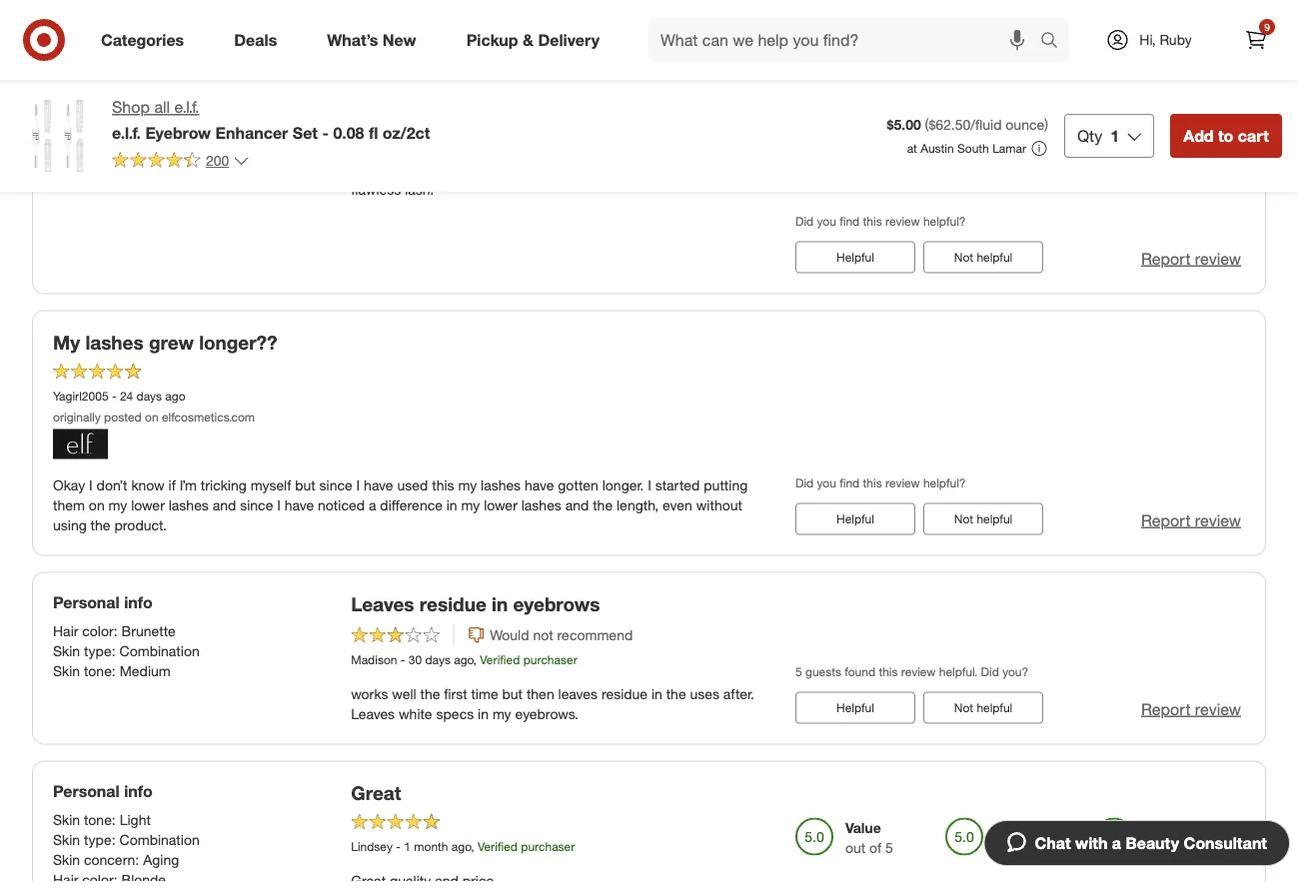 Task type: describe. For each thing, give the bounding box(es) containing it.
$62.50
[[929, 116, 971, 134]]

helpful button for longer??
[[796, 503, 916, 535]]

a inside okay i don't know if i'm tricking myself but since i have used this my lashes have gotten longer. i started putting them on my lower lashes and since i have noticed a difference in my lower lashes and the length, even without using the product.
[[369, 496, 376, 514]]

personal info
[[53, 782, 153, 802]]

)
[[1045, 116, 1048, 134]]

tone inside "personal info hair color : brunette skin type : combination skin tone : medium"
[[84, 662, 112, 680]]

i
[[470, 29, 475, 52]]

$5.00 ( $62.50 /fluid ounce )
[[887, 116, 1048, 134]]

originally posted on elfcosmetics.com
[[53, 409, 255, 424]]

- inside shop all e.l.f. e.l.f. eyebrow enhancer set - 0.08 fl oz/2ct
[[322, 123, 329, 142]]

value for long
[[846, 819, 881, 836]]

find for okay i don't know if i'm tricking myself but since i have used this my lashes have gotten longer. i started putting them on my lower lashes and since i have noticed a difference in my lower lashes and the length, even without using the product.
[[840, 475, 860, 490]]

and left lifts
[[700, 141, 724, 158]]

and down tricking
[[213, 496, 236, 514]]

helpful button for eyebrows
[[796, 692, 916, 724]]

concerns
[[462, 121, 521, 138]]

lasting for long lasting
[[1033, 149, 1077, 167]]

not for my lashes grew longer??
[[954, 512, 974, 527]]

0 horizontal spatial since
[[240, 496, 273, 514]]

light inside 'skin tone : light skin type : combination skin concern : aging'
[[120, 811, 151, 829]]

a inside button
[[1112, 834, 1121, 853]]

helpful? for okay i don't know if i'm tricking myself but since i have used this my lashes have gotten longer. i started putting them on my lower lashes and since i have noticed a difference in my lower lashes and the length, even without using the product.
[[923, 475, 966, 490]]

grew
[[149, 331, 194, 354]]

apply for easy to apply
[[899, 149, 935, 167]]

using
[[53, 516, 87, 534]]

concern inside personal info eye color hair color : blonde skin tone : light skin concern : pores skin type : normal
[[84, 118, 135, 135]]

helpful? for easy to apply
[[923, 213, 966, 228]]

with
[[1076, 834, 1108, 853]]

verified for great
[[478, 839, 518, 854]]

30
[[409, 652, 422, 667]]

are
[[622, 121, 642, 138]]

days for 30
[[425, 652, 451, 667]]

did you find this review helpful? for easy to apply
[[796, 213, 966, 228]]

look
[[670, 141, 696, 158]]

elfcosmetics.com
[[162, 409, 255, 424]]

verified for leaves residue in eyebrows
[[480, 652, 520, 667]]

hi,
[[1140, 31, 1156, 48]]

days for 24
[[137, 388, 162, 403]]

eye
[[53, 58, 76, 75]]

shop
[[112, 97, 150, 117]]

value for quality
[[846, 66, 881, 83]]

this for helpful "button" for longer??
[[863, 475, 882, 490]]

madison
[[351, 652, 397, 667]]

24
[[120, 388, 133, 403]]

1 helpful button from the top
[[796, 242, 916, 274]]

value out of 5 for long
[[846, 819, 893, 856]]

5 guests found this review helpful. did you?
[[796, 664, 1029, 679]]

2 lower from the left
[[484, 496, 518, 514]]

eyebrow
[[145, 123, 211, 142]]

not helpful for my lashes grew longer??
[[954, 512, 1013, 527]]

deals link
[[217, 18, 302, 62]]

at austin south lamar
[[907, 141, 1026, 156]]

easy to remove out of 5
[[1145, 66, 1195, 123]]

purchaser for leaves residue in eyebrows
[[523, 652, 577, 667]]

my left main
[[406, 121, 424, 138]]

0 vertical spatial natural
[[697, 121, 739, 138]]

even
[[663, 496, 693, 514]]

normal
[[119, 138, 165, 155]]

9
[[1265, 20, 1270, 33]]

consultant
[[1184, 834, 1267, 853]]

great
[[351, 782, 401, 805]]

, for great
[[471, 839, 474, 854]]

ruby
[[1160, 31, 1192, 48]]

blonde
[[121, 78, 166, 95]]

1 vertical spatial e.l.f.
[[112, 123, 141, 142]]

was
[[436, 141, 460, 158]]

0 vertical spatial 1
[[1111, 126, 1120, 145]]

, for leaves residue in eyebrows
[[473, 652, 477, 667]]

pickup
[[466, 30, 518, 50]]

remove
[[1145, 86, 1195, 103]]

info for leaves residue in eyebrows
[[124, 593, 153, 613]]

fl
[[369, 123, 378, 142]]

okay
[[53, 476, 85, 494]]

tone inside personal info eye color hair color : blonde skin tone : light skin concern : pores skin type : normal
[[84, 98, 112, 115]]

did for easy to apply
[[796, 213, 814, 228]]

- for yagirl2005 - 24 days ago
[[112, 388, 116, 403]]

some of my main concerns about mascara are the non natural look, but this was just perfect! it provides a natural look and lifts my lashes! it holds curl very well and provides and natural and flawless lash!
[[351, 121, 750, 198]]

tricking
[[201, 476, 247, 494]]

shop all e.l.f. e.l.f. eyebrow enhancer set - 0.08 fl oz/2ct
[[112, 97, 430, 142]]

and down mascara at the left
[[556, 161, 580, 178]]

2 horizontal spatial have
[[525, 476, 554, 494]]

my lashes grew longer??
[[53, 331, 278, 354]]

lashes down i'm at left
[[169, 496, 209, 514]]

length,
[[617, 496, 659, 514]]

uses
[[690, 685, 720, 703]]

but inside works well the first time but then leaves residue in the uses after. leaves white specs in my eyebrows.
[[502, 685, 523, 703]]

gotten
[[558, 476, 599, 494]]

and down are
[[641, 161, 665, 178]]

austin
[[921, 141, 954, 156]]

0 horizontal spatial 1
[[404, 839, 411, 854]]

combination inside 'skin tone : light skin type : combination skin concern : aging'
[[119, 831, 200, 849]]

the left uses
[[666, 685, 686, 703]]

beauty
[[1126, 834, 1180, 853]]

to for easy to remove out of 5
[[1181, 66, 1195, 83]]

1 horizontal spatial it
[[543, 141, 551, 158]]

them
[[53, 496, 85, 514]]

a inside "some of my main concerns about mascara are the non natural look, but this was just perfect! it provides a natural look and lifts my lashes! it holds curl very well and provides and natural and flawless lash!"
[[612, 141, 620, 158]]

combination inside "personal info hair color : brunette skin type : combination skin tone : medium"
[[119, 642, 200, 660]]

3 skin from the top
[[53, 138, 80, 155]]

in left uses
[[652, 685, 662, 703]]

2 skin from the top
[[53, 118, 80, 135]]

categories
[[101, 30, 184, 50]]

my down look,
[[351, 161, 370, 178]]

8 skin from the top
[[53, 851, 80, 869]]

i left don't
[[89, 476, 93, 494]]

light inside personal info eye color hair color : blonde skin tone : light skin concern : pores skin type : normal
[[120, 98, 151, 115]]

medium
[[120, 662, 171, 680]]

search
[[1031, 32, 1079, 52]]

skin tone : light skin type : combination skin concern : aging
[[53, 811, 200, 869]]

well inside works well the first time but then leaves residue in the uses after. leaves white specs in my eyebrows.
[[392, 685, 416, 703]]

long for long lasting out of 5
[[995, 819, 1029, 836]]

in inside okay i don't know if i'm tricking myself but since i have used this my lashes have gotten longer. i started putting them on my lower lashes and since i have noticed a difference in my lower lashes and the length, even without using the product.
[[447, 496, 457, 514]]

lasting for long lasting out of 5
[[1033, 819, 1077, 836]]

1 vertical spatial natural
[[623, 141, 666, 158]]

flawless
[[351, 181, 401, 198]]

oz/2ct
[[383, 123, 430, 142]]

ounce
[[1006, 116, 1045, 134]]

report for my lashes grew longer??
[[1141, 511, 1191, 530]]

report for leaves residue in eyebrows
[[1141, 700, 1191, 719]]

well inside "some of my main concerns about mascara are the non natural look, but this was just perfect! it provides a natural look and lifts my lashes! it holds curl very well and provides and natural and flawless lash!"
[[528, 161, 553, 178]]

1 report review button from the top
[[1141, 248, 1241, 270]]

1 lower from the left
[[131, 496, 165, 514]]

aging
[[143, 851, 179, 869]]

lashes right my at left top
[[85, 331, 144, 354]]

lashes left gotten
[[481, 476, 521, 494]]

helpful for longer??
[[837, 512, 874, 527]]

categories link
[[84, 18, 209, 62]]

hi, ruby
[[1140, 31, 1192, 48]]

specs
[[436, 705, 474, 723]]

just
[[464, 141, 486, 158]]

1 leaves from the top
[[351, 593, 414, 616]]

what's new link
[[310, 18, 441, 62]]

lashes!
[[374, 161, 417, 178]]

0 vertical spatial provides
[[554, 141, 608, 158]]

1 vertical spatial provides
[[584, 161, 638, 178]]

but inside okay i don't know if i'm tricking myself but since i have used this my lashes have gotten longer. i started putting them on my lower lashes and since i have noticed a difference in my lower lashes and the length, even without using the product.
[[295, 476, 316, 494]]

yagirl2005 - 24 days ago
[[53, 388, 185, 403]]

exactly
[[351, 29, 415, 52]]

report review for leaves residue in eyebrows
[[1141, 700, 1241, 719]]

3 personal from the top
[[53, 782, 120, 802]]

did you find this review helpful? for okay i don't know if i'm tricking myself but since i have used this my lashes have gotten longer. i started putting them on my lower lashes and since i have noticed a difference in my lower lashes and the length, even without using the product.
[[796, 475, 966, 490]]

not helpful button for eyebrows
[[924, 692, 1043, 724]]

1 not from the top
[[954, 250, 974, 265]]

0 vertical spatial residue
[[420, 593, 487, 616]]

south
[[957, 141, 989, 156]]

the up white
[[420, 685, 440, 703]]

color for leaves residue in eyebrows
[[82, 622, 114, 640]]

leaves residue in eyebrows
[[351, 593, 600, 616]]

my right the difference
[[461, 496, 480, 514]]

works
[[351, 685, 388, 703]]

report review button for my lashes grew longer??
[[1141, 509, 1241, 532]]

enhancer
[[215, 123, 288, 142]]

1 horizontal spatial on
[[145, 409, 159, 424]]

used
[[397, 476, 428, 494]]

and down gotten
[[565, 496, 589, 514]]

first
[[444, 685, 467, 703]]

posted
[[104, 409, 142, 424]]

yagirl2005
[[53, 388, 108, 403]]

5 inside long lasting out of 5
[[1036, 839, 1043, 856]]

0 horizontal spatial have
[[285, 496, 314, 514]]

ago for 11
[[503, 88, 523, 103]]

product.
[[114, 516, 167, 534]]

easy to apply out of 5
[[1145, 819, 1234, 856]]

eyebrows
[[513, 593, 600, 616]]

9 link
[[1234, 18, 1278, 62]]

what
[[420, 29, 465, 52]]

okay i don't know if i'm tricking myself but since i have used this my lashes have gotten longer. i started putting them on my lower lashes and since i have noticed a difference in my lower lashes and the length, even without using the product.
[[53, 476, 748, 534]]

the right using
[[91, 516, 110, 534]]



Task type: locate. For each thing, give the bounding box(es) containing it.
5 skin from the top
[[53, 662, 80, 680]]

0 vertical spatial apply
[[899, 149, 935, 167]]

1 horizontal spatial have
[[364, 476, 393, 494]]

then
[[527, 685, 554, 703]]

out inside quality out of 5
[[995, 86, 1016, 103]]

ago
[[503, 88, 523, 103], [165, 388, 185, 403], [454, 652, 473, 667], [452, 839, 471, 854]]

1 vertical spatial days
[[137, 388, 162, 403]]

1 right the qty
[[1111, 126, 1120, 145]]

1 find from the top
[[840, 213, 860, 228]]

long left chat
[[995, 819, 1029, 836]]

2 vertical spatial report
[[1141, 700, 1191, 719]]

1 report review from the top
[[1141, 249, 1241, 269]]

to right add
[[1218, 126, 1234, 145]]

1 horizontal spatial 1
[[1111, 126, 1120, 145]]

0 vertical spatial long
[[995, 149, 1029, 167]]

2 lasting from the top
[[1033, 819, 1077, 836]]

new
[[383, 30, 416, 50]]

to up remove
[[1181, 66, 1195, 83]]

0 vertical spatial ,
[[473, 652, 477, 667]]

review
[[886, 213, 920, 228], [1195, 249, 1241, 269], [886, 475, 920, 490], [1195, 511, 1241, 530], [901, 664, 936, 679], [1195, 700, 1241, 719]]

0 vertical spatial did
[[796, 213, 814, 228]]

0 vertical spatial type
[[84, 138, 112, 155]]

1 vertical spatial residue
[[602, 685, 648, 703]]

pickup & delivery link
[[449, 18, 625, 62]]

0 horizontal spatial residue
[[420, 593, 487, 616]]

1 helpful? from the top
[[923, 213, 966, 228]]

0 vertical spatial color
[[80, 58, 111, 75]]

to for add to cart
[[1218, 126, 1234, 145]]

and down lifts
[[715, 161, 739, 178]]

0 vertical spatial concern
[[84, 118, 135, 135]]

putting
[[704, 476, 748, 494]]

1 not helpful from the top
[[954, 250, 1013, 265]]

long
[[995, 149, 1029, 167], [995, 819, 1029, 836]]

5
[[886, 86, 893, 103], [1036, 86, 1043, 103], [1185, 105, 1193, 123], [796, 664, 802, 679], [886, 839, 893, 856], [1036, 839, 1043, 856], [1185, 839, 1193, 856]]

this inside okay i don't know if i'm tricking myself but since i have used this my lashes have gotten longer. i started putting them on my lower lashes and since i have noticed a difference in my lower lashes and the length, even without using the product.
[[432, 476, 454, 494]]

of inside long lasting out of 5
[[1020, 839, 1032, 856]]

residue
[[420, 593, 487, 616], [602, 685, 648, 703]]

2 vertical spatial a
[[1112, 834, 1121, 853]]

3 helpful button from the top
[[796, 692, 916, 724]]

helpful for eyebrows
[[977, 701, 1013, 716]]

5 inside easy to apply out of 5
[[1185, 839, 1193, 856]]

1 vertical spatial light
[[120, 811, 151, 829]]

1 vertical spatial not helpful button
[[924, 503, 1043, 535]]

but right 'myself'
[[295, 476, 316, 494]]

1 value from the top
[[846, 66, 881, 83]]

2 horizontal spatial days
[[474, 88, 500, 103]]

1 vertical spatial not
[[954, 512, 974, 527]]

lashes down gotten
[[521, 496, 562, 514]]

a down mascara at the left
[[612, 141, 620, 158]]

1 personal from the top
[[53, 29, 120, 48]]

qty 1
[[1077, 126, 1120, 145]]

easy up remove
[[1145, 66, 1177, 83]]

deals
[[234, 30, 277, 50]]

personal for leaves residue in eyebrows
[[53, 593, 120, 613]]

1 vertical spatial value
[[846, 819, 881, 836]]

0 horizontal spatial days
[[137, 388, 162, 403]]

2 not from the top
[[954, 512, 974, 527]]

needed!
[[480, 29, 552, 52]]

report review button for leaves residue in eyebrows
[[1141, 698, 1241, 721]]

1 value out of 5 from the top
[[846, 66, 893, 103]]

personal down using
[[53, 593, 120, 613]]

1 vertical spatial on
[[89, 496, 105, 514]]

0 vertical spatial you
[[817, 213, 836, 228]]

2 horizontal spatial but
[[502, 685, 523, 703]]

e.l.f. down shop
[[112, 123, 141, 142]]

3 helpful from the top
[[977, 701, 1013, 716]]

since up "noticed"
[[319, 476, 352, 494]]

2 vertical spatial not helpful
[[954, 701, 1013, 716]]

concern
[[84, 118, 135, 135], [84, 851, 135, 869]]

ago right the month on the left bottom of page
[[452, 839, 471, 854]]

not for leaves residue in eyebrows
[[954, 701, 974, 716]]

lower right the difference
[[484, 496, 518, 514]]

don't
[[97, 476, 127, 494]]

image of e.l.f. eyebrow enhancer set - 0.08 fl oz/2ct image
[[16, 96, 96, 176]]

1 type from the top
[[84, 138, 112, 155]]

info inside personal info eye color hair color : blonde skin tone : light skin concern : pores skin type : normal
[[124, 29, 153, 48]]

2 vertical spatial color
[[82, 622, 114, 640]]

0 vertical spatial combination
[[119, 642, 200, 660]]

after.
[[723, 685, 754, 703]]

concern down shop
[[84, 118, 135, 135]]

helpful for longer??
[[977, 512, 1013, 527]]

2 helpful from the top
[[837, 512, 874, 527]]

the down longer. at the bottom left
[[593, 496, 613, 514]]

type inside 'skin tone : light skin type : combination skin concern : aging'
[[84, 831, 112, 849]]

helpful?
[[923, 213, 966, 228], [923, 475, 966, 490]]

2 vertical spatial days
[[425, 652, 451, 667]]

i up length,
[[648, 476, 651, 494]]

2 long from the top
[[995, 819, 1029, 836]]

1
[[1111, 126, 1120, 145], [404, 839, 411, 854]]

0 vertical spatial did you find this review helpful?
[[796, 213, 966, 228]]

ago up the first
[[454, 652, 473, 667]]

out inside easy to apply out of 5
[[1145, 839, 1166, 856]]

of inside easy to apply out of 5
[[1169, 839, 1182, 856]]

2 find from the top
[[840, 475, 860, 490]]

3 report review button from the top
[[1141, 698, 1241, 721]]

not helpful button
[[924, 242, 1043, 274], [924, 503, 1043, 535], [924, 692, 1043, 724]]

mascara
[[565, 121, 618, 138]]

i'm
[[180, 476, 197, 494]]

pickup & delivery
[[466, 30, 600, 50]]

but up lashes!
[[385, 141, 405, 158]]

concern inside 'skin tone : light skin type : combination skin concern : aging'
[[84, 851, 135, 869]]

apply down (
[[899, 149, 935, 167]]

2 vertical spatial but
[[502, 685, 523, 703]]

1 horizontal spatial apply
[[1198, 819, 1234, 836]]

0 vertical spatial verified
[[480, 652, 520, 667]]

helpful
[[977, 250, 1013, 265], [977, 512, 1013, 527], [977, 701, 1013, 716]]

without
[[696, 496, 743, 514]]

0 horizontal spatial on
[[89, 496, 105, 514]]

long inside long lasting out of 5
[[995, 819, 1029, 836]]

would not recommend
[[490, 626, 633, 644]]

well up white
[[392, 685, 416, 703]]

3 not helpful from the top
[[954, 701, 1013, 716]]

personal up the eye
[[53, 29, 120, 48]]

and
[[700, 141, 724, 158], [556, 161, 580, 178], [641, 161, 665, 178], [715, 161, 739, 178], [213, 496, 236, 514], [565, 496, 589, 514]]

0 vertical spatial report review
[[1141, 249, 1241, 269]]

to left at
[[881, 149, 895, 167]]

1 vertical spatial apply
[[1198, 819, 1234, 836]]

know
[[131, 476, 165, 494]]

personal info eye color hair color : blonde skin tone : light skin concern : pores skin type : normal
[[53, 29, 179, 155]]

$5.00
[[887, 116, 921, 134]]

2 helpful from the top
[[977, 512, 1013, 527]]

in right the difference
[[447, 496, 457, 514]]

1 vertical spatial it
[[421, 161, 429, 178]]

2 vertical spatial type
[[84, 831, 112, 849]]

my right used
[[458, 476, 477, 494]]

of inside easy to remove out of 5
[[1169, 105, 1182, 123]]

0 vertical spatial helpful?
[[923, 213, 966, 228]]

1 vertical spatial 1
[[404, 839, 411, 854]]

1 vertical spatial type
[[84, 642, 112, 660]]

it up lash!
[[421, 161, 429, 178]]

6 skin from the top
[[53, 811, 80, 829]]

2 helpful button from the top
[[796, 503, 916, 535]]

non
[[669, 121, 693, 138]]

0.08
[[333, 123, 364, 142]]

1 not helpful button from the top
[[924, 242, 1043, 274]]

a
[[612, 141, 620, 158], [369, 496, 376, 514], [1112, 834, 1121, 853]]

3 not helpful button from the top
[[924, 692, 1043, 724]]

natural down are
[[623, 141, 666, 158]]

apply inside easy to apply out of 5
[[1198, 819, 1234, 836]]

add to cart button
[[1171, 114, 1282, 158]]

0 vertical spatial not helpful
[[954, 250, 1013, 265]]

to inside easy to apply out of 5
[[1181, 819, 1195, 836]]

some
[[351, 121, 386, 138]]

longer??
[[199, 331, 278, 354]]

ago for 1
[[452, 839, 471, 854]]

tone inside 'skin tone : light skin type : combination skin concern : aging'
[[84, 811, 112, 829]]

eyebrows.
[[515, 705, 579, 723]]

well right very
[[528, 161, 553, 178]]

combination down 'brunette'
[[119, 642, 200, 660]]

1 horizontal spatial well
[[528, 161, 553, 178]]

1 horizontal spatial lower
[[484, 496, 518, 514]]

1 lasting from the top
[[1033, 149, 1077, 167]]

on inside okay i don't know if i'm tricking myself but since i have used this my lashes have gotten longer. i started putting them on my lower lashes and since i have noticed a difference in my lower lashes and the length, even without using the product.
[[89, 496, 105, 514]]

noticed
[[318, 496, 365, 514]]

easy for easy to apply out of 5
[[1145, 819, 1177, 836]]

1 concern from the top
[[84, 118, 135, 135]]

the inside "some of my main concerns about mascara are the non natural look, but this was just perfect! it provides a natural look and lifts my lashes! it holds curl very well and provides and natural and flawless lash!"
[[646, 121, 666, 138]]

personal for exactly what i needed!
[[53, 29, 120, 48]]

2 you from the top
[[817, 475, 836, 490]]

2 report review from the top
[[1141, 511, 1241, 530]]

1 combination from the top
[[119, 642, 200, 660]]

personal info hair color : brunette skin type : combination skin tone : medium
[[53, 593, 200, 680]]

you for easy to apply
[[817, 213, 836, 228]]

- for lindsey - 1 month ago , verified purchaser
[[396, 839, 401, 854]]

my down don't
[[109, 496, 127, 514]]

2 report from the top
[[1141, 511, 1191, 530]]

quality out of 5
[[995, 66, 1043, 103]]

0 vertical spatial tone
[[84, 98, 112, 115]]

in up would
[[492, 593, 508, 616]]

info up 'brunette'
[[124, 593, 153, 613]]

2 vertical spatial helpful button
[[796, 692, 916, 724]]

lasting inside long lasting out of 5
[[1033, 819, 1077, 836]]

purchaser for great
[[521, 839, 575, 854]]

e.l.f.
[[174, 97, 199, 117], [112, 123, 141, 142]]

days up originally posted on elfcosmetics.com
[[137, 388, 162, 403]]

3 info from the top
[[124, 782, 153, 802]]

0 vertical spatial personal
[[53, 29, 120, 48]]

,
[[473, 652, 477, 667], [471, 839, 474, 854]]

did for okay i don't know if i'm tricking myself but since i have used this my lashes have gotten longer. i started putting them on my lower lashes and since i have noticed a difference in my lower lashes and the length, even without using the product.
[[796, 475, 814, 490]]

2 concern from the top
[[84, 851, 135, 869]]

holds
[[433, 161, 467, 178]]

1 hair from the top
[[53, 78, 78, 95]]

2 info from the top
[[124, 593, 153, 613]]

personal up 'skin tone : light skin type : combination skin concern : aging'
[[53, 782, 120, 802]]

color for exactly what i needed!
[[80, 58, 111, 75]]

info up 'skin tone : light skin type : combination skin concern : aging'
[[124, 782, 153, 802]]

0 vertical spatial helpful
[[977, 250, 1013, 265]]

it down about
[[543, 141, 551, 158]]

What can we help you find? suggestions appear below search field
[[649, 18, 1045, 62]]

1 horizontal spatial since
[[319, 476, 352, 494]]

easy for easy to remove out of 5
[[1145, 66, 1177, 83]]

1 left the month on the left bottom of page
[[404, 839, 411, 854]]

to for easy to apply
[[881, 149, 895, 167]]

3 report from the top
[[1141, 700, 1191, 719]]

on down don't
[[89, 496, 105, 514]]

value out of 5 for quality
[[846, 66, 893, 103]]

2 vertical spatial helpful
[[977, 701, 1013, 716]]

- left 30 at the bottom
[[401, 652, 405, 667]]

2 report review button from the top
[[1141, 509, 1241, 532]]

residue inside works well the first time but then leaves residue in the uses after. leaves white specs in my eyebrows.
[[602, 685, 648, 703]]

have left gotten
[[525, 476, 554, 494]]

have down 'myself'
[[285, 496, 314, 514]]

of inside "some of my main concerns about mascara are the non natural look, but this was just perfect! it provides a natural look and lifts my lashes! it holds curl very well and provides and natural and flawless lash!"
[[390, 121, 402, 138]]

to for easy to apply out of 5
[[1181, 819, 1195, 836]]

0 horizontal spatial e.l.f.
[[112, 123, 141, 142]]

3 not from the top
[[954, 701, 974, 716]]

1 report from the top
[[1141, 249, 1191, 269]]

- right lindsey
[[396, 839, 401, 854]]

0 vertical spatial leaves
[[351, 593, 414, 616]]

2 value from the top
[[846, 819, 881, 836]]

apply for easy to apply out of 5
[[1198, 819, 1234, 836]]

the right are
[[646, 121, 666, 138]]

qty
[[1077, 126, 1103, 145]]

ago up concerns
[[503, 88, 523, 103]]

1 vertical spatial purchaser
[[521, 839, 575, 854]]

1 vertical spatial ,
[[471, 839, 474, 854]]

1 you from the top
[[817, 213, 836, 228]]

2 vertical spatial natural
[[669, 161, 711, 178]]

month
[[414, 839, 448, 854]]

1 horizontal spatial e.l.f.
[[174, 97, 199, 117]]

2 vertical spatial info
[[124, 782, 153, 802]]

2 personal from the top
[[53, 593, 120, 613]]

my inside works well the first time but then leaves residue in the uses after. leaves white specs in my eyebrows.
[[493, 705, 511, 723]]

not helpful button for longer??
[[924, 503, 1043, 535]]

at
[[907, 141, 917, 156]]

but right time
[[502, 685, 523, 703]]

days right 30 at the bottom
[[425, 652, 451, 667]]

- right set
[[322, 123, 329, 142]]

residue right leaves
[[602, 685, 648, 703]]

of inside quality out of 5
[[1020, 86, 1032, 103]]

this for third helpful "button" from the bottom
[[863, 213, 882, 228]]

purchaser
[[523, 652, 577, 667], [521, 839, 575, 854]]

to
[[1181, 66, 1195, 83], [1218, 126, 1234, 145], [881, 149, 895, 167], [1181, 819, 1195, 836]]

1 vertical spatial helpful button
[[796, 503, 916, 535]]

light
[[120, 98, 151, 115], [120, 811, 151, 829]]

long down ounce
[[995, 149, 1029, 167]]

11
[[458, 88, 471, 103]]

what's new
[[327, 30, 416, 50]]

1 vertical spatial value out of 5
[[846, 819, 893, 856]]

ago for 24
[[165, 388, 185, 403]]

2 not helpful from the top
[[954, 512, 1013, 527]]

type inside personal info eye color hair color : blonde skin tone : light skin concern : pores skin type : normal
[[84, 138, 112, 155]]

2 hair from the top
[[53, 622, 78, 640]]

2 value out of 5 from the top
[[846, 819, 893, 856]]

out inside long lasting out of 5
[[995, 839, 1016, 856]]

easy for easy to apply
[[846, 149, 877, 167]]

1 vertical spatial since
[[240, 496, 273, 514]]

verified right the month on the left bottom of page
[[478, 839, 518, 854]]

0 vertical spatial value
[[846, 66, 881, 83]]

1 vertical spatial but
[[295, 476, 316, 494]]

this inside "some of my main concerns about mascara are the non natural look, but this was just perfect! it provides a natural look and lifts my lashes! it holds curl very well and provides and natural and flawless lash!"
[[409, 141, 432, 158]]

0 vertical spatial days
[[474, 88, 500, 103]]

would
[[490, 626, 529, 644]]

1 light from the top
[[120, 98, 151, 115]]

- for targetshopper_00 - 11 days ago
[[450, 88, 454, 103]]

1 vertical spatial combination
[[119, 831, 200, 849]]

brunette
[[121, 622, 176, 640]]

a right with
[[1112, 834, 1121, 853]]

7 skin from the top
[[53, 831, 80, 849]]

2 did you find this review helpful? from the top
[[796, 475, 966, 490]]

lower down 'know'
[[131, 496, 165, 514]]

long for long lasting
[[995, 149, 1029, 167]]

easy left the consultant on the bottom right of page
[[1145, 819, 1177, 836]]

2 vertical spatial did
[[981, 664, 999, 679]]

200
[[206, 152, 229, 169]]

easy left at
[[846, 149, 877, 167]]

e.l.f. right all
[[174, 97, 199, 117]]

1 horizontal spatial residue
[[602, 685, 648, 703]]

info
[[124, 29, 153, 48], [124, 593, 153, 613], [124, 782, 153, 802]]

personal inside "personal info hair color : brunette skin type : combination skin tone : medium"
[[53, 593, 120, 613]]

0 vertical spatial value out of 5
[[846, 66, 893, 103]]

info up blonde at top left
[[124, 29, 153, 48]]

4 skin from the top
[[53, 642, 80, 660]]

lamar
[[993, 141, 1026, 156]]

1 vertical spatial report review
[[1141, 511, 1241, 530]]

combination up aging
[[119, 831, 200, 849]]

0 vertical spatial since
[[319, 476, 352, 494]]

2 tone from the top
[[84, 662, 112, 680]]

hair left 'brunette'
[[53, 622, 78, 640]]

1 vertical spatial you
[[817, 475, 836, 490]]

info for exactly what i needed!
[[124, 29, 153, 48]]

0 horizontal spatial well
[[392, 685, 416, 703]]

hair down the eye
[[53, 78, 78, 95]]

0 horizontal spatial apply
[[899, 149, 935, 167]]

a right "noticed"
[[369, 496, 376, 514]]

report review for my lashes grew longer??
[[1141, 511, 1241, 530]]

3 type from the top
[[84, 831, 112, 849]]

2 horizontal spatial a
[[1112, 834, 1121, 853]]

tone left 'medium'
[[84, 662, 112, 680]]

1 vertical spatial helpful
[[837, 512, 874, 527]]

in
[[447, 496, 457, 514], [492, 593, 508, 616], [652, 685, 662, 703], [478, 705, 489, 723]]

1 info from the top
[[124, 29, 153, 48]]

, right the month on the left bottom of page
[[471, 839, 474, 854]]

0 vertical spatial it
[[543, 141, 551, 158]]

1 helpful from the top
[[977, 250, 1013, 265]]

color up shop
[[82, 78, 114, 95]]

0 vertical spatial report review button
[[1141, 248, 1241, 270]]

i
[[89, 476, 93, 494], [356, 476, 360, 494], [648, 476, 651, 494], [277, 496, 281, 514]]

in down time
[[478, 705, 489, 723]]

0 horizontal spatial it
[[421, 161, 429, 178]]

ago for 30
[[454, 652, 473, 667]]

i down 'myself'
[[277, 496, 281, 514]]

white
[[399, 705, 432, 723]]

info inside "personal info hair color : brunette skin type : combination skin tone : medium"
[[124, 593, 153, 613]]

color left 'brunette'
[[82, 622, 114, 640]]

days for 11
[[474, 88, 500, 103]]

natural up lifts
[[697, 121, 739, 138]]

5 inside quality out of 5
[[1036, 86, 1043, 103]]

set
[[293, 123, 318, 142]]

have left used
[[364, 476, 393, 494]]

you
[[817, 213, 836, 228], [817, 475, 836, 490]]

1 vertical spatial color
[[82, 78, 114, 95]]

2 helpful? from the top
[[923, 475, 966, 490]]

1 vertical spatial report
[[1141, 511, 1191, 530]]

3 tone from the top
[[84, 811, 112, 829]]

the
[[646, 121, 666, 138], [593, 496, 613, 514], [91, 516, 110, 534], [420, 685, 440, 703], [666, 685, 686, 703]]

concern left aging
[[84, 851, 135, 869]]

easy inside easy to apply out of 5
[[1145, 819, 1177, 836]]

but inside "some of my main concerns about mascara are the non natural look, but this was just perfect! it provides a natural look and lifts my lashes! it holds curl very well and provides and natural and flawless lash!"
[[385, 141, 405, 158]]

color
[[80, 58, 111, 75], [82, 78, 114, 95], [82, 622, 114, 640]]

- for madison - 30 days ago , verified purchaser
[[401, 652, 405, 667]]

very
[[498, 161, 524, 178]]

lashes
[[85, 331, 144, 354], [481, 476, 521, 494], [169, 496, 209, 514], [521, 496, 562, 514]]

2 vertical spatial report review button
[[1141, 698, 1241, 721]]

type inside "personal info hair color : brunette skin type : combination skin tone : medium"
[[84, 642, 112, 660]]

on right posted
[[145, 409, 159, 424]]

not helpful for leaves residue in eyebrows
[[954, 701, 1013, 716]]

3 helpful from the top
[[837, 701, 874, 716]]

1 vertical spatial long
[[995, 819, 1029, 836]]

helpful for eyebrows
[[837, 701, 874, 716]]

leaves up 'madison'
[[351, 593, 414, 616]]

2 vertical spatial easy
[[1145, 819, 1177, 836]]

verified down would
[[480, 652, 520, 667]]

find for easy to apply
[[840, 213, 860, 228]]

0 horizontal spatial but
[[295, 476, 316, 494]]

difference
[[380, 496, 443, 514]]

easy inside easy to remove out of 5
[[1145, 66, 1177, 83]]

cart
[[1238, 126, 1269, 145]]

out inside easy to remove out of 5
[[1145, 105, 1166, 123]]

2 type from the top
[[84, 642, 112, 660]]

light down 'personal info'
[[120, 811, 151, 829]]

1 vertical spatial a
[[369, 496, 376, 514]]

i up "noticed"
[[356, 476, 360, 494]]

add
[[1184, 126, 1214, 145]]

1 horizontal spatial a
[[612, 141, 620, 158]]

2 vertical spatial report review
[[1141, 700, 1241, 719]]

color inside "personal info hair color : brunette skin type : combination skin tone : medium"
[[82, 622, 114, 640]]

hair
[[53, 78, 78, 95], [53, 622, 78, 640]]

to inside easy to remove out of 5
[[1181, 66, 1195, 83]]

1 did you find this review helpful? from the top
[[796, 213, 966, 228]]

1 vertical spatial report review button
[[1141, 509, 1241, 532]]

personal inside personal info eye color hair color : blonde skin tone : light skin concern : pores skin type : normal
[[53, 29, 120, 48]]

this for helpful "button" associated with eyebrows
[[879, 664, 898, 679]]

1 long from the top
[[995, 149, 1029, 167]]

0 vertical spatial helpful
[[837, 250, 874, 265]]

1 vertical spatial lasting
[[1033, 819, 1077, 836]]

long lasting out of 5
[[995, 819, 1077, 856]]

(
[[925, 116, 929, 134]]

1 tone from the top
[[84, 98, 112, 115]]

5 inside easy to remove out of 5
[[1185, 105, 1193, 123]]

ago up originally posted on elfcosmetics.com
[[165, 388, 185, 403]]

since down 'myself'
[[240, 496, 273, 514]]

light down blonde at top left
[[120, 98, 151, 115]]

to right beauty
[[1181, 819, 1195, 836]]

to inside button
[[1218, 126, 1234, 145]]

add to cart
[[1184, 126, 1269, 145]]

2 combination from the top
[[119, 831, 200, 849]]

color right the eye
[[80, 58, 111, 75]]

1 skin from the top
[[53, 98, 80, 115]]

helpful
[[837, 250, 874, 265], [837, 512, 874, 527], [837, 701, 874, 716]]

0 vertical spatial hair
[[53, 78, 78, 95]]

days right the 11
[[474, 88, 500, 103]]

2 vertical spatial helpful
[[837, 701, 874, 716]]

hair inside personal info eye color hair color : blonde skin tone : light skin concern : pores skin type : normal
[[53, 78, 78, 95]]

you for okay i don't know if i'm tricking myself but since i have used this my lashes have gotten longer. i started putting them on my lower lashes and since i have noticed a difference in my lower lashes and the length, even without using the product.
[[817, 475, 836, 490]]

- left the 11
[[450, 88, 454, 103]]

, up time
[[473, 652, 477, 667]]

1 helpful from the top
[[837, 250, 874, 265]]

1 vertical spatial did you find this review helpful?
[[796, 475, 966, 490]]

easy
[[1145, 66, 1177, 83], [846, 149, 877, 167], [1145, 819, 1177, 836]]

2 light from the top
[[120, 811, 151, 829]]

apply right beauty
[[1198, 819, 1234, 836]]

2 vertical spatial not helpful button
[[924, 692, 1043, 724]]

3 report review from the top
[[1141, 700, 1241, 719]]

natural down look
[[669, 161, 711, 178]]

2 leaves from the top
[[351, 705, 395, 723]]

tone left shop
[[84, 98, 112, 115]]

leaves down works
[[351, 705, 395, 723]]

well
[[528, 161, 553, 178], [392, 685, 416, 703]]

hair inside "personal info hair color : brunette skin type : combination skin tone : medium"
[[53, 622, 78, 640]]

my
[[53, 331, 80, 354]]

my down time
[[493, 705, 511, 723]]

2 not helpful button from the top
[[924, 503, 1043, 535]]

if
[[168, 476, 176, 494]]

leaves inside works well the first time but then leaves residue in the uses after. leaves white specs in my eyebrows.
[[351, 705, 395, 723]]



Task type: vqa. For each thing, say whether or not it's contained in the screenshot.


